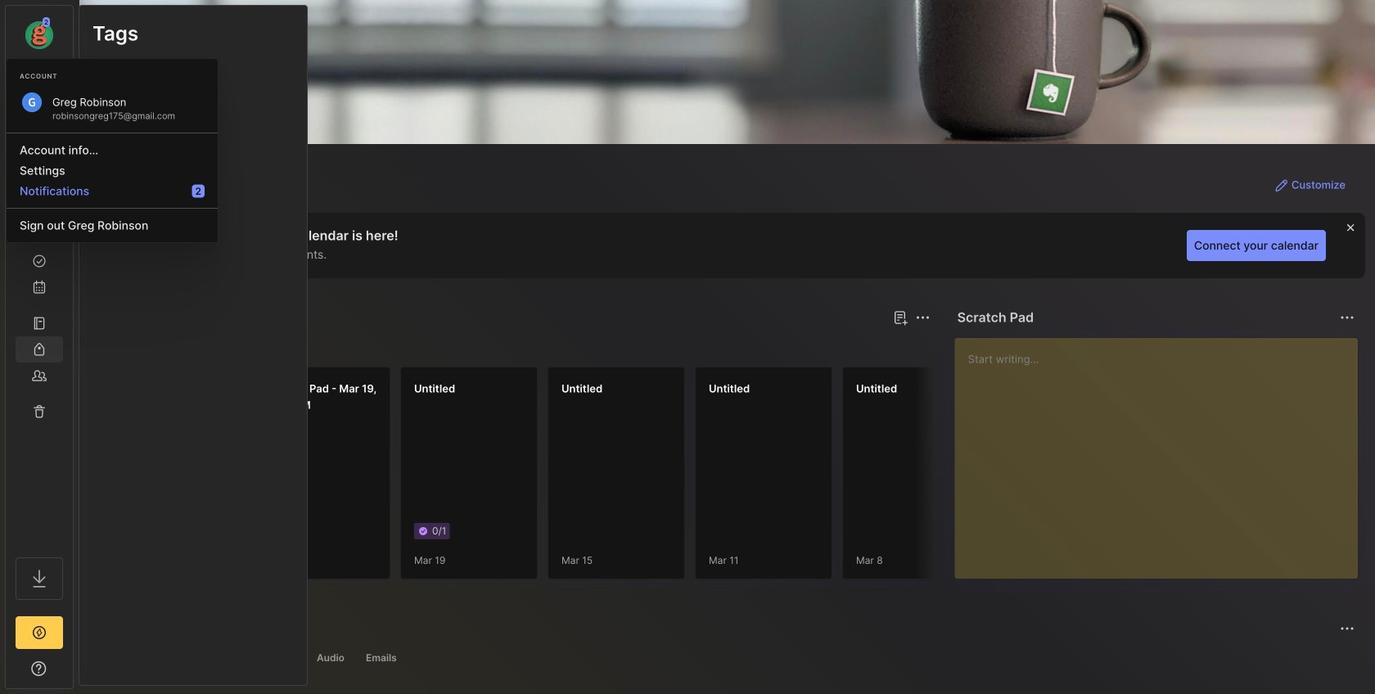 Task type: vqa. For each thing, say whether or not it's contained in the screenshot.
tree within the Main element
yes



Task type: describe. For each thing, give the bounding box(es) containing it.
edit search image
[[29, 81, 49, 101]]

tree inside main element
[[6, 160, 73, 543]]

Start writing… text field
[[968, 338, 1357, 566]]

home image
[[31, 174, 47, 191]]

dropdown list menu
[[7, 126, 218, 236]]



Task type: locate. For each thing, give the bounding box(es) containing it.
0 vertical spatial tab list
[[109, 337, 928, 357]]

tree
[[6, 160, 73, 543]]

1 vertical spatial tab list
[[109, 648, 1353, 668]]

tab list
[[109, 337, 928, 357], [109, 648, 1353, 668]]

click to expand image
[[72, 664, 84, 684]]

WHAT'S NEW field
[[6, 656, 73, 682]]

main element
[[0, 0, 79, 694]]

row group
[[106, 367, 1375, 589]]

Account field
[[6, 16, 73, 52]]

1 tab list from the top
[[109, 337, 928, 357]]

tab
[[109, 337, 157, 357], [164, 337, 230, 357], [234, 648, 303, 668], [309, 648, 352, 668], [359, 648, 404, 668]]

upgrade image
[[29, 623, 49, 643]]

2 tab list from the top
[[109, 648, 1353, 668]]



